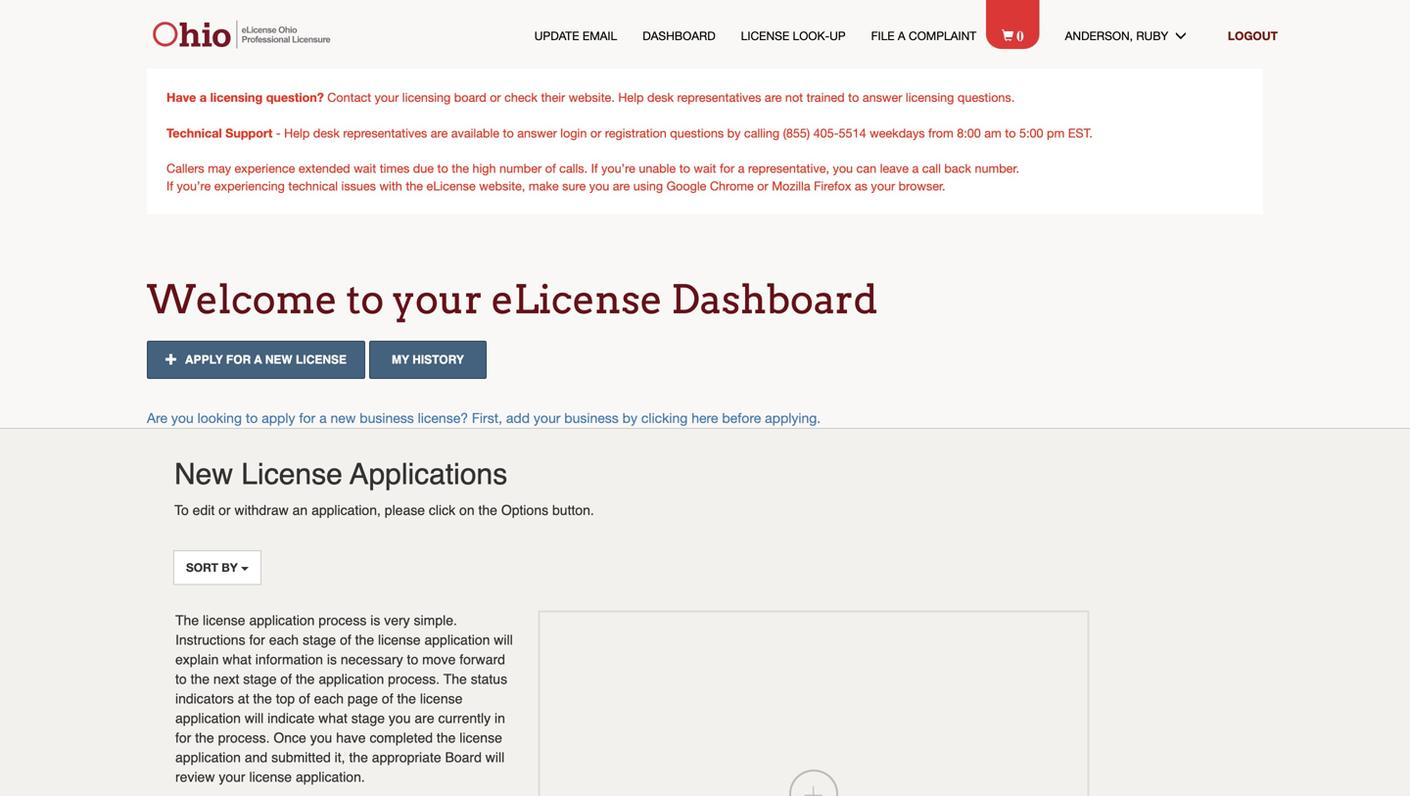 Task type: describe. For each thing, give the bounding box(es) containing it.
first,
[[472, 410, 503, 426]]

0 horizontal spatial what
[[223, 652, 252, 667]]

indicators
[[175, 691, 234, 707]]

1 horizontal spatial what
[[319, 711, 348, 726]]

callers may experience extended wait times due to the high number of calls. if you're unable to wait for a representative, you can leave a call back number. if you're experiencing technical issues with the elicense website, make sure you are using google chrome or mozilla firefox as your browser.
[[167, 161, 1020, 193]]

completed
[[370, 730, 433, 746]]

appropriate
[[372, 750, 441, 765]]

board
[[445, 750, 482, 765]]

0 horizontal spatial stage
[[243, 671, 277, 687]]

license up currently
[[420, 691, 463, 707]]

welcome
[[147, 276, 338, 323]]

0 horizontal spatial is
[[327, 652, 337, 667]]

support
[[225, 125, 273, 140]]

move
[[422, 652, 456, 667]]

are inside have a licensing question? contact your licensing board or check their website. help desk representatives are not trained to answer licensing questions.
[[765, 90, 782, 104]]

registration
[[605, 126, 667, 140]]

indicate
[[268, 711, 315, 726]]

representatives inside have a licensing question? contact your licensing board or check their website. help desk representatives are not trained to answer licensing questions.
[[677, 90, 762, 104]]

make
[[529, 179, 559, 193]]

1 horizontal spatial each
[[314, 691, 344, 707]]

1 horizontal spatial process.
[[388, 671, 440, 687]]

looking
[[197, 410, 242, 426]]

applications
[[350, 458, 508, 491]]

or right edit
[[219, 503, 231, 518]]

application up information
[[249, 613, 315, 628]]

file
[[871, 29, 895, 42]]

your inside the license application process is very simple. instructions for each stage of the license application will explain what information is necessary to move forward to the next stage of the application process. the status indicators at the top of each page of the license application will indicate what stage you are currently in for the process. once you have completed the license application and submitted it, the appropriate board will review your license application.
[[219, 769, 245, 785]]

callers
[[167, 161, 204, 175]]

or inside have a licensing question? contact your licensing board or check their website. help desk representatives are not trained to answer licensing questions.
[[490, 90, 501, 104]]

from
[[929, 126, 954, 140]]

of down "process"
[[340, 632, 351, 648]]

you up submitted
[[310, 730, 332, 746]]

answer inside have a licensing question? contact your licensing board or check their website. help desk representatives are not trained to answer licensing questions.
[[863, 90, 903, 104]]

button.
[[552, 503, 594, 518]]

desk inside technical support - help desk representatives are available to answer login or registration questions by calling (855) 405-5514 weekdays from 8:00 am to 5:00 pm est.
[[313, 126, 340, 140]]

experience
[[235, 161, 295, 175]]

1 vertical spatial you're
[[177, 179, 211, 193]]

1 horizontal spatial you're
[[602, 161, 636, 175]]

2 vertical spatial will
[[486, 750, 505, 765]]

to
[[174, 503, 189, 518]]

am
[[985, 126, 1002, 140]]

license look-up
[[741, 29, 846, 42]]

are inside technical support - help desk representatives are available to answer login or registration questions by calling (855) 405-5514 weekdays from 8:00 am to 5:00 pm est.
[[431, 126, 448, 140]]

with
[[380, 179, 402, 193]]

available
[[451, 126, 500, 140]]

necessary
[[341, 652, 403, 667]]

new license applications
[[174, 458, 508, 491]]

2 vertical spatial stage
[[351, 711, 385, 726]]

are inside the license application process is very simple. instructions for each stage of the license application will explain what information is necessary to move forward to the next stage of the application process. the status indicators at the top of each page of the license application will indicate what stage you are currently in for the process. once you have completed the license application and submitted it, the appropriate board will review your license application.
[[415, 711, 435, 726]]

the down due
[[406, 179, 423, 193]]

0 vertical spatial license
[[741, 29, 790, 42]]

before
[[722, 410, 761, 426]]

mozilla
[[772, 179, 811, 193]]

extended
[[299, 161, 350, 175]]

are you looking to apply for a new business license? first, add your business by clicking here before applying. link
[[147, 410, 821, 426]]

withdraw
[[235, 503, 289, 518]]

have
[[336, 730, 366, 746]]

new
[[174, 458, 233, 491]]

please
[[385, 503, 425, 518]]

calls.
[[560, 161, 588, 175]]

for inside button
[[226, 353, 251, 367]]

the down explain
[[191, 671, 210, 687]]

review
[[175, 769, 215, 785]]

file a complaint link
[[871, 27, 977, 44]]

2 business from the left
[[565, 410, 619, 426]]

1 vertical spatial if
[[167, 179, 173, 193]]

sort by button
[[173, 551, 262, 585]]

applying.
[[765, 410, 821, 426]]

logout link
[[1228, 29, 1278, 42]]

you up firefox
[[833, 161, 853, 175]]

1 vertical spatial process.
[[218, 730, 270, 746]]

representatives inside technical support - help desk representatives are available to answer login or registration questions by calling (855) 405-5514 weekdays from 8:00 am to 5:00 pm est.
[[343, 126, 427, 140]]

application up page
[[319, 671, 384, 687]]

sort by
[[186, 561, 241, 575]]

status
[[471, 671, 508, 687]]

2 horizontal spatial licensing
[[906, 90, 955, 104]]

by for business
[[623, 410, 638, 426]]

calling
[[744, 126, 780, 140]]

it,
[[335, 750, 345, 765]]

apply
[[262, 410, 295, 426]]

are inside callers may experience extended wait times due to the high number of calls. if you're unable to wait for a representative, you can leave a call back number. if you're experiencing technical issues with the elicense website, make sure you are using google chrome or mozilla firefox as your browser.
[[613, 179, 630, 193]]

technical
[[167, 125, 222, 140]]

0 horizontal spatial the
[[175, 613, 199, 628]]

the down information
[[296, 671, 315, 687]]

the right the on
[[479, 503, 498, 518]]

back
[[945, 161, 972, 175]]

process
[[319, 613, 367, 628]]

leave
[[880, 161, 909, 175]]

high
[[473, 161, 496, 175]]

may
[[208, 161, 231, 175]]

(855)
[[783, 126, 810, 140]]

or inside callers may experience extended wait times due to the high number of calls. if you're unable to wait for a representative, you can leave a call back number. if you're experiencing technical issues with the elicense website, make sure you are using google chrome or mozilla firefox as your browser.
[[758, 179, 769, 193]]

the up necessary
[[355, 632, 374, 648]]

anderson, ruby link
[[1065, 27, 1203, 44]]

unable
[[639, 161, 676, 175]]

ruby
[[1137, 29, 1169, 42]]

application down indicators
[[175, 711, 241, 726]]

help inside technical support - help desk representatives are available to answer login or registration questions by calling (855) 405-5514 weekdays from 8:00 am to 5:00 pm est.
[[284, 126, 310, 140]]

browser.
[[899, 179, 946, 193]]

your inside callers may experience extended wait times due to the high number of calls. if you're unable to wait for a representative, you can leave a call back number. if you're experiencing technical issues with the elicense website, make sure you are using google chrome or mozilla firefox as your browser.
[[871, 179, 896, 193]]

application up move
[[425, 632, 490, 648]]

your inside have a licensing question? contact your licensing board or check their website. help desk representatives are not trained to answer licensing questions.
[[375, 90, 399, 104]]

1 vertical spatial elicense
[[492, 276, 663, 323]]

are you looking to apply for a new business license? first, add your business by clicking here before applying.
[[147, 410, 821, 426]]

answer inside technical support - help desk representatives are available to answer login or registration questions by calling (855) 405-5514 weekdays from 8:00 am to 5:00 pm est.
[[517, 126, 557, 140]]

apply
[[185, 353, 223, 367]]

8:00
[[957, 126, 981, 140]]

login
[[561, 126, 587, 140]]

instructions
[[175, 632, 245, 648]]

look-
[[793, 29, 830, 42]]

5:00
[[1020, 126, 1044, 140]]

contact
[[327, 90, 371, 104]]

1 vertical spatial dashboard
[[671, 276, 878, 323]]

you up completed
[[389, 711, 411, 726]]

pm
[[1047, 126, 1065, 140]]

by for questions
[[728, 126, 741, 140]]



Task type: locate. For each thing, give the bounding box(es) containing it.
information
[[255, 652, 323, 667]]

by left calling on the right
[[728, 126, 741, 140]]

2 horizontal spatial stage
[[351, 711, 385, 726]]

apply for a new license
[[182, 353, 347, 367]]

you're up using
[[602, 161, 636, 175]]

apply for a new license button
[[147, 341, 365, 379]]

times
[[380, 161, 410, 175]]

simple.
[[414, 613, 457, 628]]

of up make
[[545, 161, 556, 175]]

0 vertical spatial is
[[371, 613, 380, 628]]

of up the "top"
[[281, 671, 292, 687]]

on
[[459, 503, 475, 518]]

very
[[384, 613, 410, 628]]

experiencing
[[214, 179, 285, 193]]

0 horizontal spatial new
[[265, 353, 293, 367]]

is left necessary
[[327, 652, 337, 667]]

are left 'available' on the top of page
[[431, 126, 448, 140]]

the up 'board'
[[437, 730, 456, 746]]

anderson, ruby
[[1065, 29, 1175, 42]]

licensing up support
[[210, 90, 263, 104]]

sort
[[186, 561, 218, 575]]

will right 'board'
[[486, 750, 505, 765]]

0 vertical spatial help
[[618, 90, 644, 104]]

will
[[494, 632, 513, 648], [245, 711, 264, 726], [486, 750, 505, 765]]

business left license?
[[360, 410, 414, 426]]

the down indicators
[[195, 730, 214, 746]]

in
[[495, 711, 505, 726]]

0 horizontal spatial answer
[[517, 126, 557, 140]]

0 vertical spatial what
[[223, 652, 252, 667]]

google
[[667, 179, 707, 193]]

have
[[167, 90, 196, 104]]

are up completed
[[415, 711, 435, 726]]

1 vertical spatial help
[[284, 126, 310, 140]]

process. down move
[[388, 671, 440, 687]]

new up apply
[[265, 353, 293, 367]]

questions.
[[958, 90, 1015, 104]]

you right are
[[171, 410, 194, 426]]

0 horizontal spatial if
[[167, 179, 173, 193]]

to edit or withdraw an application, please click on the options button.
[[174, 503, 594, 518]]

0 horizontal spatial desk
[[313, 126, 340, 140]]

stage down page
[[351, 711, 385, 726]]

an
[[293, 503, 308, 518]]

0 link
[[1002, 25, 1040, 44]]

0 vertical spatial representatives
[[677, 90, 762, 104]]

0 vertical spatial process.
[[388, 671, 440, 687]]

1 horizontal spatial business
[[565, 410, 619, 426]]

technical
[[288, 179, 338, 193]]

1 vertical spatial by
[[623, 410, 638, 426]]

the up completed
[[397, 691, 416, 707]]

here
[[692, 410, 718, 426]]

0 horizontal spatial licensing
[[210, 90, 263, 104]]

next
[[213, 671, 239, 687]]

1 horizontal spatial new
[[331, 410, 356, 426]]

wait up issues at the top
[[354, 161, 376, 175]]

of inside callers may experience extended wait times due to the high number of calls. if you're unable to wait for a representative, you can leave a call back number. if you're experiencing technical issues with the elicense website, make sure you are using google chrome or mozilla firefox as your browser.
[[545, 161, 556, 175]]

license look-up link
[[741, 27, 846, 44]]

elicense ohio professional licensure image
[[146, 20, 342, 49]]

0 vertical spatial the
[[175, 613, 199, 628]]

-
[[276, 126, 281, 140]]

0 vertical spatial will
[[494, 632, 513, 648]]

None button
[[369, 341, 487, 379]]

chrome
[[710, 179, 754, 193]]

license down currently
[[460, 730, 502, 746]]

or right login
[[591, 126, 602, 140]]

question?
[[266, 90, 324, 104]]

are
[[765, 90, 782, 104], [431, 126, 448, 140], [613, 179, 630, 193], [415, 711, 435, 726]]

have a licensing question? contact your licensing board or check their website. help desk representatives are not trained to answer licensing questions.
[[167, 90, 1015, 104]]

business
[[360, 410, 414, 426], [565, 410, 619, 426]]

licensing left board
[[402, 90, 451, 104]]

top
[[276, 691, 295, 707]]

0 horizontal spatial process.
[[218, 730, 270, 746]]

1 horizontal spatial wait
[[694, 161, 717, 175]]

clicking
[[642, 410, 688, 426]]

1 horizontal spatial representatives
[[677, 90, 762, 104]]

2 wait from the left
[[694, 161, 717, 175]]

1 vertical spatial desk
[[313, 126, 340, 140]]

business left clicking at left bottom
[[565, 410, 619, 426]]

explain
[[175, 652, 219, 667]]

are left using
[[613, 179, 630, 193]]

update
[[535, 29, 579, 42]]

1 vertical spatial representatives
[[343, 126, 427, 140]]

each left page
[[314, 691, 344, 707]]

1 wait from the left
[[354, 161, 376, 175]]

help right "-"
[[284, 126, 310, 140]]

the down move
[[444, 671, 467, 687]]

update email
[[535, 29, 617, 42]]

you're down callers
[[177, 179, 211, 193]]

can
[[857, 161, 877, 175]]

stage down "process"
[[303, 632, 336, 648]]

will up 'forward'
[[494, 632, 513, 648]]

desk inside have a licensing question? contact your licensing board or check their website. help desk representatives are not trained to answer licensing questions.
[[647, 90, 674, 104]]

5514
[[839, 126, 867, 140]]

what
[[223, 652, 252, 667], [319, 711, 348, 726]]

or
[[490, 90, 501, 104], [591, 126, 602, 140], [758, 179, 769, 193], [219, 503, 231, 518]]

representatives
[[677, 90, 762, 104], [343, 126, 427, 140]]

representatives up questions
[[677, 90, 762, 104]]

1 horizontal spatial answer
[[863, 90, 903, 104]]

est.
[[1068, 126, 1093, 140]]

answer
[[863, 90, 903, 104], [517, 126, 557, 140]]

representative,
[[748, 161, 830, 175]]

application up review
[[175, 750, 241, 765]]

are left 'not'
[[765, 90, 782, 104]]

1 vertical spatial the
[[444, 671, 467, 687]]

due
[[413, 161, 434, 175]]

your
[[375, 90, 399, 104], [871, 179, 896, 193], [393, 276, 483, 323], [534, 410, 561, 426], [219, 769, 245, 785]]

of right page
[[382, 691, 393, 707]]

0 horizontal spatial wait
[[354, 161, 376, 175]]

1 vertical spatial what
[[319, 711, 348, 726]]

their
[[541, 90, 565, 104]]

licensing
[[210, 90, 263, 104], [402, 90, 451, 104], [906, 90, 955, 104]]

license?
[[418, 410, 468, 426]]

1 horizontal spatial help
[[618, 90, 644, 104]]

desk up registration
[[647, 90, 674, 104]]

0 vertical spatial by
[[728, 126, 741, 140]]

wait up the google
[[694, 161, 717, 175]]

0 vertical spatial dashboard
[[643, 29, 716, 42]]

0 horizontal spatial elicense
[[427, 179, 476, 193]]

menu down image
[[1175, 29, 1203, 41]]

0 horizontal spatial each
[[269, 632, 299, 648]]

to inside have a licensing question? contact your licensing board or check their website. help desk representatives are not trained to answer licensing questions.
[[848, 90, 859, 104]]

a inside button
[[254, 353, 262, 367]]

1 vertical spatial new
[[331, 410, 356, 426]]

or left mozilla at the top right
[[758, 179, 769, 193]]

call
[[923, 161, 941, 175]]

of right the "top"
[[299, 691, 310, 707]]

plus image
[[166, 353, 182, 365]]

1 business from the left
[[360, 410, 414, 426]]

0 vertical spatial new
[[265, 353, 293, 367]]

the
[[452, 161, 469, 175], [406, 179, 423, 193], [479, 503, 498, 518], [355, 632, 374, 648], [191, 671, 210, 687], [296, 671, 315, 687], [253, 691, 272, 707], [397, 691, 416, 707], [195, 730, 214, 746], [437, 730, 456, 746], [349, 750, 368, 765]]

answer up 'weekdays'
[[863, 90, 903, 104]]

board
[[454, 90, 487, 104]]

weekdays
[[870, 126, 925, 140]]

0 vertical spatial you're
[[602, 161, 636, 175]]

what up next
[[223, 652, 252, 667]]

technical support - help desk representatives are available to answer login or registration questions by calling (855) 405-5514 weekdays from 8:00 am to 5:00 pm est.
[[167, 125, 1093, 140]]

1 vertical spatial is
[[327, 652, 337, 667]]

1 horizontal spatial is
[[371, 613, 380, 628]]

0 vertical spatial each
[[269, 632, 299, 648]]

help inside have a licensing question? contact your licensing board or check their website. help desk representatives are not trained to answer licensing questions.
[[618, 90, 644, 104]]

dashboard link
[[643, 27, 716, 44]]

0 horizontal spatial representatives
[[343, 126, 427, 140]]

1 vertical spatial will
[[245, 711, 264, 726]]

for
[[720, 161, 735, 175], [226, 353, 251, 367], [299, 410, 316, 426], [249, 632, 265, 648], [175, 730, 191, 746]]

license
[[203, 613, 245, 628], [378, 632, 421, 648], [420, 691, 463, 707], [460, 730, 502, 746], [249, 769, 292, 785]]

0 vertical spatial stage
[[303, 632, 336, 648]]

the right it,
[[349, 750, 368, 765]]

is left very
[[371, 613, 380, 628]]

not
[[786, 90, 803, 104]]

0 horizontal spatial help
[[284, 126, 310, 140]]

1 vertical spatial stage
[[243, 671, 277, 687]]

licensing up from
[[906, 90, 955, 104]]

check
[[505, 90, 538, 104]]

stage
[[303, 632, 336, 648], [243, 671, 277, 687], [351, 711, 385, 726]]

questions
[[670, 126, 724, 140]]

by inside technical support - help desk representatives are available to answer login or registration questions by calling (855) 405-5514 weekdays from 8:00 am to 5:00 pm est.
[[728, 126, 741, 140]]

options
[[501, 503, 549, 518]]

are
[[147, 410, 168, 426]]

help up technical support - help desk representatives are available to answer login or registration questions by calling (855) 405-5514 weekdays from 8:00 am to 5:00 pm est.
[[618, 90, 644, 104]]

1 horizontal spatial the
[[444, 671, 467, 687]]

or inside technical support - help desk representatives are available to answer login or registration questions by calling (855) 405-5514 weekdays from 8:00 am to 5:00 pm est.
[[591, 126, 602, 140]]

answer left login
[[517, 126, 557, 140]]

edit
[[193, 503, 215, 518]]

add
[[506, 410, 530, 426]]

representatives up times
[[343, 126, 427, 140]]

if
[[591, 161, 598, 175], [167, 179, 173, 193]]

welcome to your elicense dashboard
[[147, 276, 878, 323]]

1 vertical spatial license
[[296, 353, 347, 367]]

page
[[348, 691, 378, 707]]

process. up and
[[218, 730, 270, 746]]

license up instructions
[[203, 613, 245, 628]]

by
[[222, 561, 238, 575]]

0 vertical spatial if
[[591, 161, 598, 175]]

1 horizontal spatial stage
[[303, 632, 336, 648]]

new inside apply for a new license button
[[265, 353, 293, 367]]

desk up extended
[[313, 126, 340, 140]]

application.
[[296, 769, 365, 785]]

the left high
[[452, 161, 469, 175]]

0 vertical spatial desk
[[647, 90, 674, 104]]

0
[[1017, 25, 1024, 42]]

by left clicking at left bottom
[[623, 410, 638, 426]]

1 horizontal spatial by
[[728, 126, 741, 140]]

license down very
[[378, 632, 421, 648]]

will down at at the bottom of the page
[[245, 711, 264, 726]]

2 vertical spatial license
[[241, 458, 343, 491]]

1 horizontal spatial elicense
[[492, 276, 663, 323]]

elicense
[[427, 179, 476, 193], [492, 276, 663, 323]]

1 vertical spatial each
[[314, 691, 344, 707]]

the right at at the bottom of the page
[[253, 691, 272, 707]]

1 horizontal spatial if
[[591, 161, 598, 175]]

submitted
[[271, 750, 331, 765]]

at
[[238, 691, 249, 707]]

click
[[429, 503, 456, 518]]

0 horizontal spatial you're
[[177, 179, 211, 193]]

if down callers
[[167, 179, 173, 193]]

for inside callers may experience extended wait times due to the high number of calls. if you're unable to wait for a representative, you can leave a call back number. if you're experiencing technical issues with the elicense website, make sure you are using google chrome or mozilla firefox as your browser.
[[720, 161, 735, 175]]

elicense inside callers may experience extended wait times due to the high number of calls. if you're unable to wait for a representative, you can leave a call back number. if you're experiencing technical issues with the elicense website, make sure you are using google chrome or mozilla firefox as your browser.
[[427, 179, 476, 193]]

0 vertical spatial answer
[[863, 90, 903, 104]]

each up information
[[269, 632, 299, 648]]

0 horizontal spatial by
[[623, 410, 638, 426]]

what up have
[[319, 711, 348, 726]]

or right board
[[490, 90, 501, 104]]

sure
[[562, 179, 586, 193]]

once
[[274, 730, 306, 746]]

1 horizontal spatial licensing
[[402, 90, 451, 104]]

1 vertical spatial answer
[[517, 126, 557, 140]]

0 horizontal spatial business
[[360, 410, 414, 426]]

is
[[371, 613, 380, 628], [327, 652, 337, 667]]

to
[[848, 90, 859, 104], [503, 126, 514, 140], [1005, 126, 1016, 140], [437, 161, 448, 175], [680, 161, 691, 175], [346, 276, 384, 323], [246, 410, 258, 426], [407, 652, 419, 667], [175, 671, 187, 687]]

stage up at at the bottom of the page
[[243, 671, 277, 687]]

forward
[[460, 652, 505, 667]]

number
[[500, 161, 542, 175]]

the up instructions
[[175, 613, 199, 628]]

0 vertical spatial elicense
[[427, 179, 476, 193]]

you right the sure
[[589, 179, 610, 193]]

license down and
[[249, 769, 292, 785]]

license inside button
[[296, 353, 347, 367]]

1 horizontal spatial desk
[[647, 90, 674, 104]]

if right the calls.
[[591, 161, 598, 175]]

new up new license applications
[[331, 410, 356, 426]]



Task type: vqa. For each thing, say whether or not it's contained in the screenshot.
Registration Guide link
no



